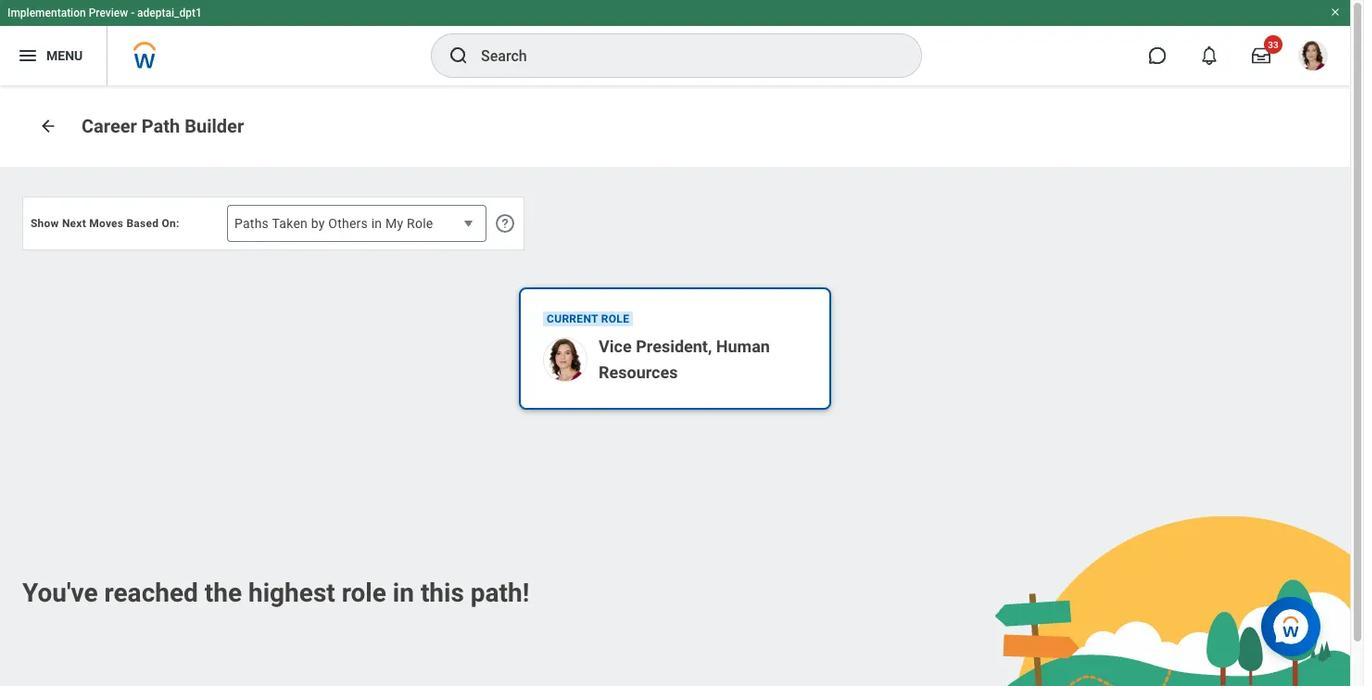 Task type: describe. For each thing, give the bounding box(es) containing it.
by
[[311, 216, 325, 231]]

1 horizontal spatial in
[[393, 577, 414, 608]]

current role
[[547, 312, 630, 325]]

resources
[[599, 363, 678, 382]]

menu button
[[0, 26, 107, 85]]

reached
[[104, 577, 198, 608]]

next
[[62, 217, 86, 230]]

path
[[142, 115, 180, 137]]

vice president, human resources
[[599, 337, 770, 382]]

paths taken by others in my role
[[235, 216, 433, 231]]

show
[[31, 217, 59, 230]]

preview
[[89, 6, 128, 19]]

33 button
[[1241, 35, 1283, 76]]

justify image
[[17, 44, 39, 67]]

taken
[[272, 216, 308, 231]]

builder
[[185, 115, 244, 137]]

-
[[131, 6, 135, 19]]

notifications large image
[[1201, 46, 1219, 65]]

33
[[1268, 39, 1279, 50]]

human
[[716, 337, 770, 356]]

moves
[[89, 217, 124, 230]]

paths taken by others in my role button
[[227, 205, 487, 242]]

1 vertical spatial role
[[601, 312, 630, 325]]



Task type: locate. For each thing, give the bounding box(es) containing it.
show next moves based on:
[[31, 217, 179, 230]]

this
[[421, 577, 464, 608]]

implementation preview -   adeptai_dpt1
[[7, 6, 202, 19]]

role inside popup button
[[407, 216, 433, 231]]

close environment banner image
[[1330, 6, 1341, 18]]

1 horizontal spatial role
[[601, 312, 630, 325]]

arrow left image
[[39, 117, 57, 135]]

Search Workday  search field
[[481, 35, 884, 76]]

based
[[127, 217, 159, 230]]

on:
[[162, 217, 179, 230]]

the
[[205, 577, 242, 608]]

implementation
[[7, 6, 86, 19]]

others
[[328, 216, 368, 231]]

you've
[[22, 577, 98, 608]]

paths
[[235, 216, 269, 231]]

0 horizontal spatial role
[[407, 216, 433, 231]]

role up vice
[[601, 312, 630, 325]]

career
[[82, 115, 137, 137]]

in left this
[[393, 577, 414, 608]]

role
[[407, 216, 433, 231], [601, 312, 630, 325]]

role
[[342, 577, 386, 608]]

president,
[[636, 337, 712, 356]]

end of path image
[[960, 516, 1365, 686]]

0 vertical spatial in
[[372, 216, 382, 231]]

my
[[386, 216, 404, 231]]

in left my at top
[[372, 216, 382, 231]]

1 vertical spatial in
[[393, 577, 414, 608]]

inbox large image
[[1252, 46, 1271, 65]]

0 horizontal spatial in
[[372, 216, 382, 231]]

profile logan mcneil image
[[1299, 41, 1329, 74]]

0 vertical spatial role
[[407, 216, 433, 231]]

menu
[[46, 48, 83, 63]]

search image
[[448, 44, 470, 67]]

role right my at top
[[407, 216, 433, 231]]

vice
[[599, 337, 632, 356]]

in
[[372, 216, 382, 231], [393, 577, 414, 608]]

path!
[[471, 577, 530, 608]]

career path builder
[[82, 115, 244, 137]]

you've reached the highest role in this path!
[[22, 577, 530, 608]]

current
[[547, 312, 598, 325]]

in inside popup button
[[372, 216, 382, 231]]

menu banner
[[0, 0, 1351, 85]]

highest
[[248, 577, 335, 608]]

question outline image
[[494, 212, 516, 235]]

adeptai_dpt1
[[137, 6, 202, 19]]



Task type: vqa. For each thing, say whether or not it's contained in the screenshot.
inbox large icon
yes



